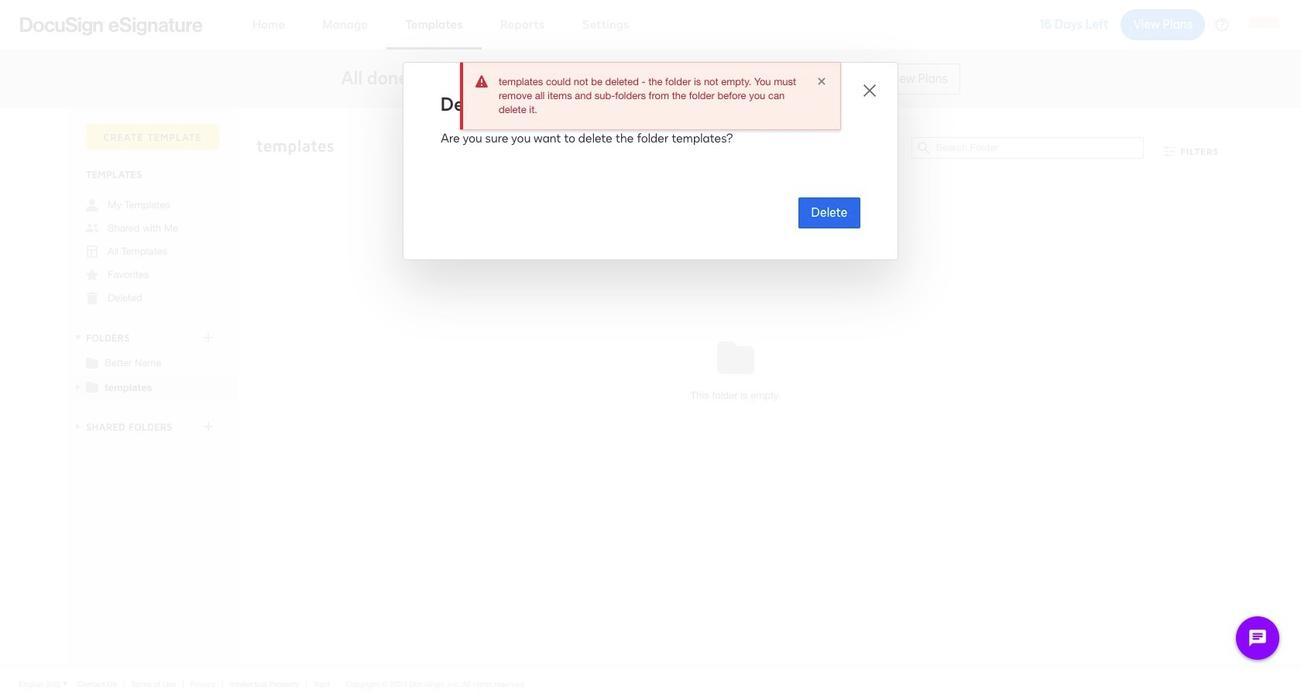 Task type: describe. For each thing, give the bounding box(es) containing it.
view folders image
[[72, 331, 84, 344]]

templates image
[[86, 246, 98, 258]]

user image
[[86, 199, 98, 212]]

docusign esignature image
[[20, 17, 203, 35]]

star filled image
[[86, 269, 98, 281]]

Search Folder text field
[[936, 138, 1144, 158]]



Task type: locate. For each thing, give the bounding box(es) containing it.
shared image
[[86, 222, 98, 235]]

status
[[499, 75, 805, 117]]

more info region
[[0, 667, 1302, 700]]

trash image
[[86, 292, 98, 304]]

folder image
[[86, 380, 98, 393]]

folder image
[[86, 356, 98, 369]]



Task type: vqa. For each thing, say whether or not it's contained in the screenshot.
trash image
yes



